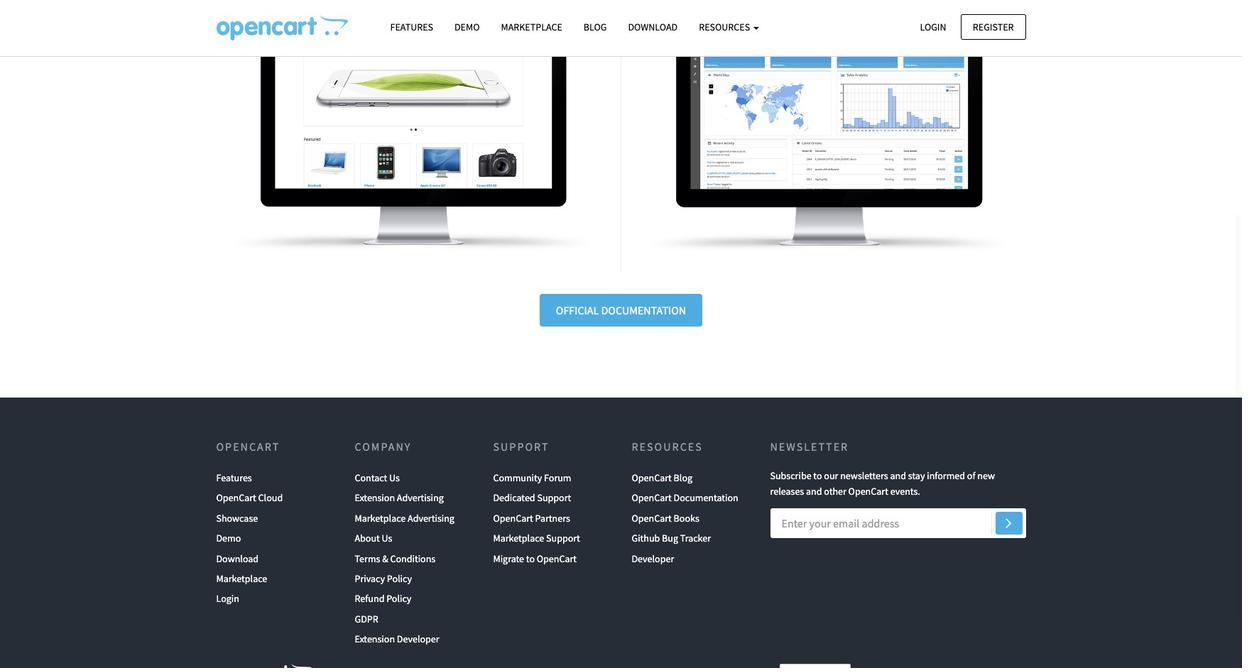 Task type: describe. For each thing, give the bounding box(es) containing it.
our
[[824, 470, 839, 482]]

support for marketplace
[[546, 532, 580, 545]]

terms & conditions link
[[355, 549, 436, 569]]

subscribe
[[771, 470, 812, 482]]

opencart blog
[[632, 472, 693, 485]]

view for administration
[[761, 83, 791, 97]]

1 horizontal spatial marketplace link
[[491, 15, 573, 40]]

demo
[[876, 101, 909, 115]]

password:
[[802, 101, 872, 115]]

tracker
[[680, 532, 711, 545]]

resources link
[[689, 15, 770, 40]]

conditions
[[390, 553, 436, 565]]

migrate to opencart link
[[493, 549, 577, 569]]

documentation for official documentation
[[601, 303, 686, 318]]

official documentation
[[556, 303, 686, 318]]

download link for demo
[[216, 549, 259, 569]]

download link for blog
[[618, 15, 689, 40]]

privacy policy
[[355, 573, 412, 585]]

contact us link
[[355, 468, 400, 488]]

extension developer link
[[355, 630, 440, 650]]

download for demo
[[216, 553, 259, 565]]

0 horizontal spatial developer
[[397, 633, 440, 646]]

opencart image
[[216, 664, 312, 669]]

opencart down marketplace support link
[[537, 553, 577, 565]]

extension for extension advertising
[[355, 492, 395, 505]]

dedicated support link
[[493, 488, 571, 509]]

opencart for opencart documentation
[[632, 492, 672, 505]]

refund
[[355, 593, 385, 606]]

marketplace for marketplace advertising
[[355, 512, 406, 525]]

opencart books link
[[632, 509, 700, 529]]

company
[[355, 440, 412, 454]]

cloud
[[258, 492, 283, 505]]

opencart documentation link
[[632, 488, 739, 509]]

0 vertical spatial resources
[[699, 21, 752, 33]]

opencart for opencart books
[[632, 512, 672, 525]]

about us link
[[355, 529, 392, 549]]

opencart documentation
[[632, 492, 739, 505]]

other
[[824, 486, 847, 498]]

policy for refund policy
[[387, 593, 412, 606]]

official
[[556, 303, 599, 318]]

privacy policy link
[[355, 569, 412, 589]]

features for opencart cloud
[[216, 472, 252, 485]]

0 vertical spatial support
[[493, 440, 550, 454]]

1 vertical spatial blog
[[674, 472, 693, 485]]

support for dedicated
[[537, 492, 571, 505]]

opencart blog link
[[632, 468, 693, 488]]

blog link
[[573, 15, 618, 40]]

1 horizontal spatial developer
[[632, 553, 674, 565]]

about us
[[355, 532, 392, 545]]

1 horizontal spatial and
[[891, 470, 907, 482]]

terms & conditions
[[355, 553, 436, 565]]

advertising for extension advertising
[[397, 492, 444, 505]]

administration
[[794, 83, 897, 97]]

contact
[[355, 472, 387, 485]]

0 horizontal spatial blog
[[584, 21, 607, 33]]

bug
[[662, 532, 679, 545]]

1 horizontal spatial demo
[[455, 21, 480, 33]]

contact us
[[355, 472, 400, 485]]

releases
[[771, 486, 804, 498]]

documentation for opencart documentation
[[674, 492, 739, 505]]

opencart cloud link
[[216, 488, 283, 509]]

showcase link
[[216, 509, 258, 529]]

1 vertical spatial resources
[[632, 440, 703, 454]]

privacy
[[355, 573, 385, 585]]

books
[[674, 512, 700, 525]]

migrate
[[493, 553, 524, 565]]

community
[[493, 472, 542, 485]]

new
[[978, 470, 995, 482]]

terms
[[355, 553, 380, 565]]

view store front
[[355, 92, 471, 106]]

refund policy
[[355, 593, 412, 606]]

migrate to opencart
[[493, 553, 577, 565]]

0 horizontal spatial demo link
[[216, 529, 241, 549]]

front
[[431, 92, 471, 106]]

store
[[388, 92, 427, 106]]



Task type: locate. For each thing, give the bounding box(es) containing it.
download down showcase link
[[216, 553, 259, 565]]

0 vertical spatial blog
[[584, 21, 607, 33]]

opencart for opencart blog
[[632, 472, 672, 485]]

github bug tracker link
[[632, 529, 711, 549]]

0 vertical spatial and
[[891, 470, 907, 482]]

1 horizontal spatial &
[[790, 101, 799, 115]]

0 horizontal spatial view
[[355, 92, 385, 106]]

marketplace up about us
[[355, 512, 406, 525]]

download
[[628, 21, 678, 33], [216, 553, 259, 565]]

1 vertical spatial features link
[[216, 468, 252, 488]]

0 vertical spatial download link
[[618, 15, 689, 40]]

extension down contact us link
[[355, 492, 395, 505]]

policy inside refund policy link
[[387, 593, 412, 606]]

documentation
[[601, 303, 686, 318], [674, 492, 739, 505]]

developer down refund policy link on the left bottom of the page
[[397, 633, 440, 646]]

gdpr link
[[355, 609, 378, 630]]

extension for extension developer
[[355, 633, 395, 646]]

angle right image
[[1006, 515, 1012, 532]]

1 vertical spatial to
[[526, 553, 535, 565]]

1 extension from the top
[[355, 492, 395, 505]]

policy down privacy policy link on the bottom
[[387, 593, 412, 606]]

1 vertical spatial login
[[749, 101, 787, 115]]

partners
[[535, 512, 570, 525]]

resources
[[699, 21, 752, 33], [632, 440, 703, 454]]

1 vertical spatial documentation
[[674, 492, 739, 505]]

1 policy from the top
[[387, 573, 412, 585]]

newsletters
[[841, 470, 889, 482]]

1 vertical spatial us
[[382, 532, 392, 545]]

1 vertical spatial advertising
[[408, 512, 455, 525]]

1 vertical spatial and
[[806, 486, 822, 498]]

2 policy from the top
[[387, 593, 412, 606]]

1 vertical spatial policy
[[387, 593, 412, 606]]

0 vertical spatial login
[[920, 20, 947, 33]]

1 horizontal spatial download
[[628, 21, 678, 33]]

to for subscribe
[[814, 470, 822, 482]]

1 vertical spatial &
[[382, 553, 388, 565]]

opencart cloud
[[216, 492, 283, 505]]

0 horizontal spatial features
[[216, 472, 252, 485]]

register link
[[961, 14, 1026, 40]]

1 vertical spatial login link
[[216, 589, 239, 609]]

login link
[[908, 14, 959, 40], [216, 589, 239, 609]]

view for store
[[355, 92, 385, 106]]

opencart inside "link"
[[216, 492, 256, 505]]

us right 'about'
[[382, 532, 392, 545]]

opencart books
[[632, 512, 700, 525]]

1 vertical spatial marketplace link
[[216, 569, 267, 589]]

2 vertical spatial support
[[546, 532, 580, 545]]

0 vertical spatial demo link
[[444, 15, 491, 40]]

opencart
[[216, 440, 280, 454], [632, 472, 672, 485], [849, 486, 889, 498], [216, 492, 256, 505], [632, 492, 672, 505], [493, 512, 533, 525], [632, 512, 672, 525], [537, 553, 577, 565]]

to for migrate
[[526, 553, 535, 565]]

about
[[355, 532, 380, 545]]

0 vertical spatial to
[[814, 470, 822, 482]]

marketplace advertising link
[[355, 509, 455, 529]]

informed
[[927, 470, 966, 482]]

advertising down extension advertising link
[[408, 512, 455, 525]]

0 vertical spatial marketplace link
[[491, 15, 573, 40]]

1 vertical spatial demo link
[[216, 529, 241, 549]]

marketplace left blog link
[[501, 21, 563, 33]]

0 vertical spatial features link
[[380, 15, 444, 40]]

developer
[[632, 553, 674, 565], [397, 633, 440, 646]]

blog
[[584, 21, 607, 33], [674, 472, 693, 485]]

of
[[968, 470, 976, 482]]

opencart partners link
[[493, 509, 570, 529]]

us for about us
[[382, 532, 392, 545]]

1 horizontal spatial features
[[390, 21, 433, 33]]

marketplace support link
[[493, 529, 580, 549]]

community forum
[[493, 472, 572, 485]]

marketplace for the right marketplace link
[[501, 21, 563, 33]]

features link for demo
[[380, 15, 444, 40]]

download link
[[618, 15, 689, 40], [216, 549, 259, 569]]

showcase
[[216, 512, 258, 525]]

developer link
[[632, 549, 674, 569]]

& left password:
[[790, 101, 799, 115]]

us for contact us
[[389, 472, 400, 485]]

1 vertical spatial download
[[216, 553, 259, 565]]

and left other
[[806, 486, 822, 498]]

0 horizontal spatial features link
[[216, 468, 252, 488]]

features link for opencart cloud
[[216, 468, 252, 488]]

0 vertical spatial features
[[390, 21, 433, 33]]

support up partners
[[537, 492, 571, 505]]

0 vertical spatial demo
[[455, 21, 480, 33]]

view inside view administration login & password: demo
[[761, 83, 791, 97]]

features
[[390, 21, 433, 33], [216, 472, 252, 485]]

1 horizontal spatial blog
[[674, 472, 693, 485]]

view left administration
[[761, 83, 791, 97]]

marketplace down showcase link
[[216, 573, 267, 585]]

github
[[632, 532, 660, 545]]

advertising for marketplace advertising
[[408, 512, 455, 525]]

1 vertical spatial support
[[537, 492, 571, 505]]

marketplace up migrate on the left of page
[[493, 532, 544, 545]]

newsletter
[[771, 440, 849, 454]]

dedicated
[[493, 492, 535, 505]]

opencart - demo image
[[216, 15, 348, 40]]

download for blog
[[628, 21, 678, 33]]

policy for privacy policy
[[387, 573, 412, 585]]

marketplace for the bottom marketplace link
[[216, 573, 267, 585]]

&
[[790, 101, 799, 115], [382, 553, 388, 565]]

opencart down dedicated
[[493, 512, 533, 525]]

0 vertical spatial developer
[[632, 553, 674, 565]]

documentation right official
[[601, 303, 686, 318]]

marketplace
[[501, 21, 563, 33], [355, 512, 406, 525], [493, 532, 544, 545], [216, 573, 267, 585]]

& right "terms"
[[382, 553, 388, 565]]

official documentation link
[[540, 294, 703, 327]]

1 horizontal spatial to
[[814, 470, 822, 482]]

0 horizontal spatial download link
[[216, 549, 259, 569]]

0 vertical spatial us
[[389, 472, 400, 485]]

opencart down newsletters
[[849, 486, 889, 498]]

download right blog link
[[628, 21, 678, 33]]

2 horizontal spatial login
[[920, 20, 947, 33]]

extension advertising link
[[355, 488, 444, 509]]

policy inside privacy policy link
[[387, 573, 412, 585]]

community forum link
[[493, 468, 572, 488]]

to inside subscribe to our newsletters and stay informed of new releases and other opencart events.
[[814, 470, 822, 482]]

extension developer
[[355, 633, 440, 646]]

marketplace advertising
[[355, 512, 455, 525]]

opencart for opencart partners
[[493, 512, 533, 525]]

0 horizontal spatial download
[[216, 553, 259, 565]]

1 horizontal spatial view
[[761, 83, 791, 97]]

github bug tracker
[[632, 532, 711, 545]]

1 horizontal spatial demo link
[[444, 15, 491, 40]]

policy down terms & conditions link on the left of the page
[[387, 573, 412, 585]]

support down partners
[[546, 532, 580, 545]]

opencart down opencart blog link
[[632, 492, 672, 505]]

0 vertical spatial advertising
[[397, 492, 444, 505]]

1 vertical spatial demo
[[216, 532, 241, 545]]

documentation up books
[[674, 492, 739, 505]]

0 vertical spatial download
[[628, 21, 678, 33]]

us up extension advertising
[[389, 472, 400, 485]]

opencart up opencart documentation
[[632, 472, 672, 485]]

opencart for opencart cloud
[[216, 492, 256, 505]]

advertising up marketplace advertising
[[397, 492, 444, 505]]

0 horizontal spatial &
[[382, 553, 388, 565]]

view left store
[[355, 92, 385, 106]]

opencart for opencart
[[216, 440, 280, 454]]

to inside migrate to opencart link
[[526, 553, 535, 565]]

1 vertical spatial features
[[216, 472, 252, 485]]

to left our
[[814, 470, 822, 482]]

0 horizontal spatial to
[[526, 553, 535, 565]]

marketplace for marketplace support
[[493, 532, 544, 545]]

dedicated support
[[493, 492, 571, 505]]

refund policy link
[[355, 589, 412, 609]]

1 vertical spatial developer
[[397, 633, 440, 646]]

1 horizontal spatial login link
[[908, 14, 959, 40]]

view administration login & password: demo
[[749, 83, 909, 115]]

2 vertical spatial login
[[216, 593, 239, 606]]

0 vertical spatial login link
[[908, 14, 959, 40]]

view store front link
[[206, 0, 621, 272]]

and up events.
[[891, 470, 907, 482]]

extension advertising
[[355, 492, 444, 505]]

0 horizontal spatial login
[[216, 593, 239, 606]]

marketplace support
[[493, 532, 580, 545]]

1 vertical spatial extension
[[355, 633, 395, 646]]

0 vertical spatial &
[[790, 101, 799, 115]]

policy
[[387, 573, 412, 585], [387, 593, 412, 606]]

advertising
[[397, 492, 444, 505], [408, 512, 455, 525]]

developer down the github
[[632, 553, 674, 565]]

1 vertical spatial download link
[[216, 549, 259, 569]]

to
[[814, 470, 822, 482], [526, 553, 535, 565]]

0 vertical spatial policy
[[387, 573, 412, 585]]

0 horizontal spatial marketplace link
[[216, 569, 267, 589]]

subscribe to our newsletters and stay informed of new releases and other opencart events.
[[771, 470, 995, 498]]

1 horizontal spatial download link
[[618, 15, 689, 40]]

opencart inside subscribe to our newsletters and stay informed of new releases and other opencart events.
[[849, 486, 889, 498]]

to down marketplace support link
[[526, 553, 535, 565]]

login inside view administration login & password: demo
[[749, 101, 787, 115]]

features for demo
[[390, 21, 433, 33]]

2 extension from the top
[[355, 633, 395, 646]]

register
[[973, 20, 1014, 33]]

& inside view administration login & password: demo
[[790, 101, 799, 115]]

extension
[[355, 492, 395, 505], [355, 633, 395, 646]]

1 horizontal spatial features link
[[380, 15, 444, 40]]

extension down the gdpr link
[[355, 633, 395, 646]]

us
[[389, 472, 400, 485], [382, 532, 392, 545]]

facebook marketing partner image
[[780, 664, 851, 669]]

forum
[[544, 472, 572, 485]]

gdpr
[[355, 613, 378, 626]]

support up community
[[493, 440, 550, 454]]

view
[[761, 83, 791, 97], [355, 92, 385, 106]]

support
[[493, 440, 550, 454], [537, 492, 571, 505], [546, 532, 580, 545]]

Enter your email address text field
[[771, 509, 1026, 539]]

opencart up the showcase
[[216, 492, 256, 505]]

stay
[[909, 470, 925, 482]]

marketplace link
[[491, 15, 573, 40], [216, 569, 267, 589]]

demo link
[[444, 15, 491, 40], [216, 529, 241, 549]]

0 vertical spatial documentation
[[601, 303, 686, 318]]

demo
[[455, 21, 480, 33], [216, 532, 241, 545]]

1 horizontal spatial login
[[749, 101, 787, 115]]

opencart up the github
[[632, 512, 672, 525]]

events.
[[891, 486, 921, 498]]

login
[[920, 20, 947, 33], [749, 101, 787, 115], [216, 593, 239, 606]]

0 vertical spatial extension
[[355, 492, 395, 505]]

0 horizontal spatial login link
[[216, 589, 239, 609]]

opencart partners
[[493, 512, 570, 525]]

opencart up opencart cloud
[[216, 440, 280, 454]]

features link
[[380, 15, 444, 40], [216, 468, 252, 488]]

0 horizontal spatial demo
[[216, 532, 241, 545]]

and
[[891, 470, 907, 482], [806, 486, 822, 498]]

0 horizontal spatial and
[[806, 486, 822, 498]]



Task type: vqa. For each thing, say whether or not it's contained in the screenshot.
Download Link for Blog
yes



